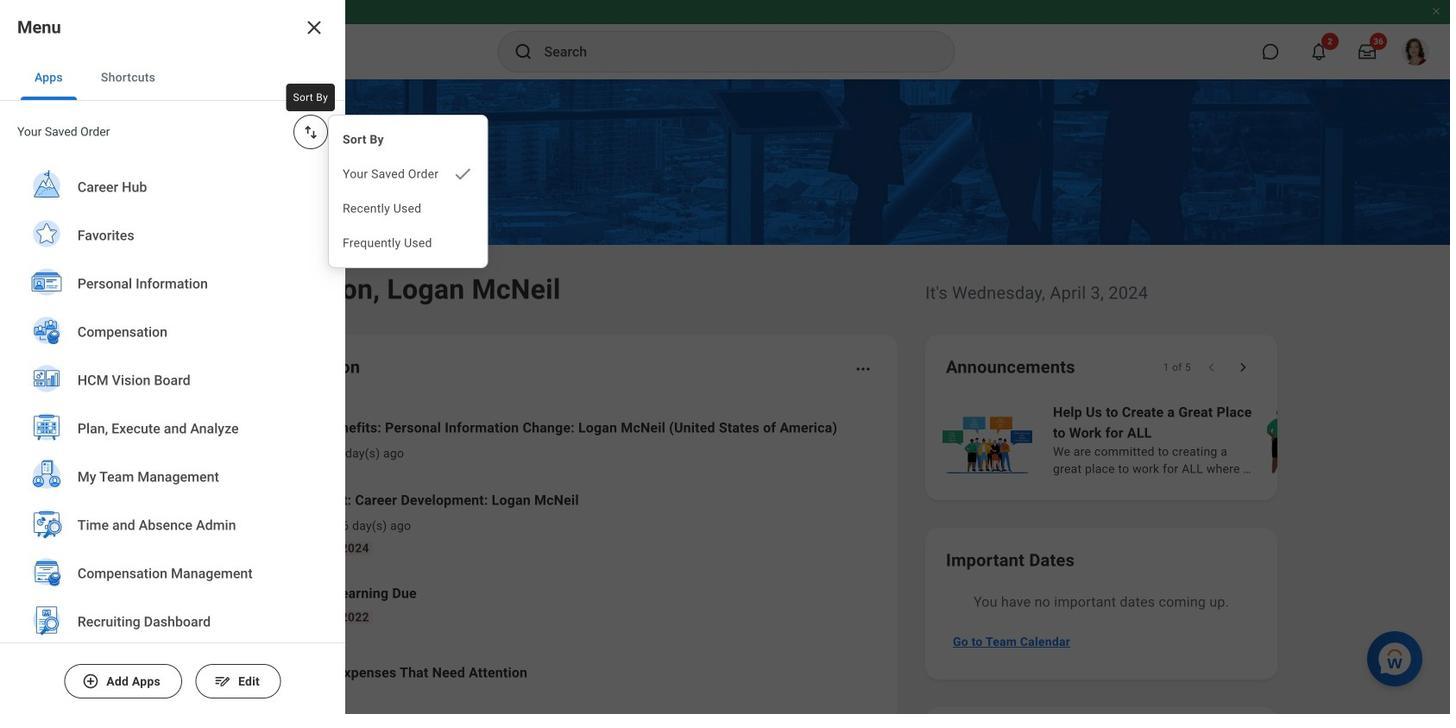Task type: describe. For each thing, give the bounding box(es) containing it.
search image
[[513, 41, 534, 62]]

global navigation dialog
[[0, 0, 345, 715]]

profile logan mcneil element
[[1391, 33, 1440, 71]]

sort image
[[302, 123, 319, 141]]

check image
[[453, 164, 473, 185]]

x image
[[304, 17, 325, 38]]

chevron right small image
[[1234, 359, 1252, 376]]

inbox image
[[218, 510, 244, 536]]

chevron left small image
[[1203, 359, 1220, 376]]



Task type: locate. For each thing, give the bounding box(es) containing it.
list
[[0, 163, 345, 715], [939, 400, 1450, 480], [193, 404, 877, 708]]

plus circle image
[[82, 673, 99, 691]]

banner
[[0, 0, 1450, 79]]

inbox image
[[218, 427, 244, 453]]

text edit image
[[214, 673, 231, 691]]

menu
[[329, 123, 487, 261]]

menu item
[[329, 157, 487, 192]]

status
[[1163, 361, 1191, 375]]

dashboard expenses image
[[218, 660, 244, 686]]

main content
[[0, 79, 1450, 715]]

tab list
[[0, 55, 345, 101]]

notifications large image
[[1310, 43, 1327, 60]]

close environment banner image
[[1431, 6, 1441, 16]]

inbox large image
[[1359, 43, 1376, 60]]



Task type: vqa. For each thing, say whether or not it's contained in the screenshot.
THE 1.03
no



